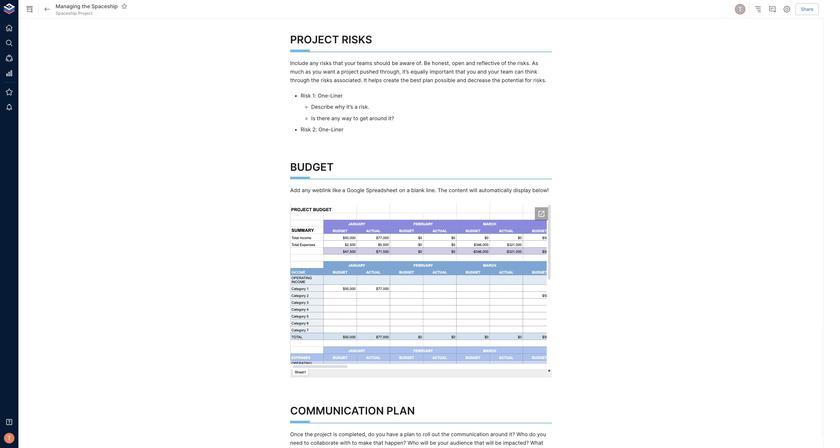 Task type: describe. For each thing, give the bounding box(es) containing it.
project
[[290, 33, 339, 46]]

reflective
[[477, 60, 500, 66]]

communication plan
[[290, 405, 415, 418]]

as
[[532, 60, 538, 66]]

below!
[[532, 187, 549, 194]]

get
[[360, 115, 368, 122]]

t for t button to the bottom
[[7, 435, 11, 442]]

open
[[452, 60, 464, 66]]

your inside the once the project is completed, do you have a plan to roll out the communication around it? who do you need to collaborate with to make that happen? who will be your audience that will be impacted? wha
[[438, 440, 449, 447]]

have
[[386, 432, 398, 438]]

be
[[424, 60, 430, 66]]

the right 'out'
[[441, 432, 449, 438]]

the right of
[[508, 60, 516, 66]]

a inside the once the project is completed, do you have a plan to roll out the communication around it? who do you need to collaborate with to make that happen? who will be your audience that will be impacted? wha
[[400, 432, 403, 438]]

create
[[383, 77, 399, 84]]

0 horizontal spatial it?
[[388, 115, 394, 122]]

1 vertical spatial t button
[[2, 432, 16, 446]]

any for risks
[[310, 60, 319, 66]]

associated.
[[334, 77, 362, 84]]

automatically
[[479, 187, 512, 194]]

through,
[[380, 68, 401, 75]]

1 vertical spatial your
[[488, 68, 499, 75]]

happen?
[[385, 440, 406, 447]]

risk.
[[359, 104, 369, 110]]

that right make
[[373, 440, 383, 447]]

t for the rightmost t button
[[738, 6, 742, 13]]

favorite image
[[121, 3, 127, 9]]

0 horizontal spatial will
[[420, 440, 428, 447]]

can
[[515, 68, 524, 75]]

it? inside the once the project is completed, do you have a plan to roll out the communication around it? who do you need to collaborate with to make that happen? who will be your audience that will be impacted? wha
[[509, 432, 515, 438]]

spreadsheet
[[366, 187, 398, 194]]

make
[[359, 440, 372, 447]]

to left get
[[353, 115, 358, 122]]

0 vertical spatial spaceship
[[91, 3, 118, 9]]

liner for risk 1: one-liner
[[330, 92, 343, 99]]

a right on
[[407, 187, 410, 194]]

project
[[78, 10, 93, 16]]

add any weblink like a google spreadsheet on a blank line. the content will automatically display below!
[[290, 187, 549, 194]]

impacted?
[[503, 440, 529, 447]]

once
[[290, 432, 303, 438]]

the left potential in the right top of the page
[[492, 77, 500, 84]]

1:
[[312, 92, 316, 99]]

2:
[[312, 126, 317, 133]]

describe
[[311, 104, 333, 110]]

as
[[305, 68, 311, 75]]

1 horizontal spatial will
[[469, 187, 477, 194]]

with
[[340, 440, 351, 447]]

table of contents image
[[754, 5, 762, 13]]

roll
[[423, 432, 430, 438]]

the right once
[[305, 432, 313, 438]]

0 vertical spatial your
[[345, 60, 356, 66]]

the
[[438, 187, 447, 194]]

weblink
[[312, 187, 331, 194]]

content
[[449, 187, 468, 194]]

risks
[[342, 33, 372, 46]]

around inside the once the project is completed, do you have a plan to roll out the communication around it? who do you need to collaborate with to make that happen? who will be your audience that will be impacted? wha
[[490, 432, 508, 438]]

plan inside include any risks that your teams should be aware of. be honest, open and reflective of the risks. as much as you want a project pushed through, it's equally important that you and your team can think through the risks associated. it helps create the best plan possible and decrease the potential for risks.
[[423, 77, 433, 84]]

include
[[290, 60, 308, 66]]

communication
[[451, 432, 489, 438]]

share
[[801, 6, 814, 12]]

think
[[525, 68, 537, 75]]

plan
[[387, 405, 415, 418]]

is there any way to get around it?
[[311, 115, 394, 122]]

0 horizontal spatial who
[[408, 440, 419, 447]]

1 vertical spatial and
[[477, 68, 487, 75]]

through
[[290, 77, 310, 84]]

that down communication
[[474, 440, 484, 447]]

to left roll
[[416, 432, 421, 438]]

audience
[[450, 440, 473, 447]]

plan inside the once the project is completed, do you have a plan to roll out the communication around it? who do you need to collaborate with to make that happen? who will be your audience that will be impacted? wha
[[404, 432, 415, 438]]

display
[[513, 187, 531, 194]]

budget
[[290, 161, 334, 174]]

project inside the once the project is completed, do you have a plan to roll out the communication around it? who do you need to collaborate with to make that happen? who will be your audience that will be impacted? wha
[[314, 432, 332, 438]]

a right the like
[[342, 187, 345, 194]]

out
[[432, 432, 440, 438]]

risk for risk 1: one-liner
[[301, 92, 311, 99]]

of
[[501, 60, 506, 66]]

it
[[364, 77, 367, 84]]

aware
[[400, 60, 415, 66]]

decrease
[[468, 77, 491, 84]]

include any risks that your teams should be aware of. be honest, open and reflective of the risks. as much as you want a project pushed through, it's equally important that you and your team can think through the risks associated. it helps create the best plan possible and decrease the potential for risks.
[[290, 60, 546, 84]]

risk 1: one-liner
[[301, 92, 343, 99]]

of.
[[416, 60, 422, 66]]

1 do from the left
[[368, 432, 374, 438]]

managing the spaceship
[[56, 3, 118, 9]]

it's inside include any risks that your teams should be aware of. be honest, open and reflective of the risks. as much as you want a project pushed through, it's equally important that you and your team can think through the risks associated. it helps create the best plan possible and decrease the potential for risks.
[[402, 68, 409, 75]]

project inside include any risks that your teams should be aware of. be honest, open and reflective of the risks. as much as you want a project pushed through, it's equally important that you and your team can think through the risks associated. it helps create the best plan possible and decrease the potential for risks.
[[341, 68, 359, 75]]

0 vertical spatial around
[[370, 115, 387, 122]]

to down the completed,
[[352, 440, 357, 447]]

team
[[501, 68, 513, 75]]



Task type: vqa. For each thing, say whether or not it's contained in the screenshot.
help Image
no



Task type: locate. For each thing, give the bounding box(es) containing it.
one- right 2:
[[319, 126, 331, 133]]

that up want
[[333, 60, 343, 66]]

0 vertical spatial t button
[[734, 3, 747, 15]]

will down roll
[[420, 440, 428, 447]]

liner
[[330, 92, 343, 99], [331, 126, 343, 133]]

that
[[333, 60, 343, 66], [455, 68, 465, 75], [373, 440, 383, 447], [474, 440, 484, 447]]

1 vertical spatial any
[[331, 115, 340, 122]]

1 vertical spatial who
[[408, 440, 419, 447]]

potential
[[502, 77, 524, 84]]

project
[[341, 68, 359, 75], [314, 432, 332, 438]]

settings image
[[783, 5, 791, 13]]

1 horizontal spatial plan
[[423, 77, 433, 84]]

and up decrease on the top right of page
[[477, 68, 487, 75]]

on
[[399, 187, 405, 194]]

around right get
[[370, 115, 387, 122]]

2 vertical spatial your
[[438, 440, 449, 447]]

one-
[[318, 92, 330, 99], [319, 126, 331, 133]]

one- for 1:
[[318, 92, 330, 99]]

2 horizontal spatial will
[[486, 440, 494, 447]]

1 vertical spatial risks.
[[533, 77, 546, 84]]

once the project is completed, do you have a plan to roll out the communication around it? who do you need to collaborate with to make that happen? who will be your audience that will be impacted? wha
[[290, 432, 548, 449]]

plan down equally
[[423, 77, 433, 84]]

is
[[333, 432, 337, 438]]

2 vertical spatial and
[[457, 77, 466, 84]]

any right the add
[[302, 187, 311, 194]]

one- right 1:
[[318, 92, 330, 99]]

1 vertical spatial it's
[[346, 104, 353, 110]]

for
[[525, 77, 532, 84]]

liner down way
[[331, 126, 343, 133]]

2 horizontal spatial your
[[488, 68, 499, 75]]

0 vertical spatial who
[[517, 432, 528, 438]]

managing
[[56, 3, 80, 9]]

it? up impacted?
[[509, 432, 515, 438]]

your left teams
[[345, 60, 356, 66]]

why
[[335, 104, 345, 110]]

0 vertical spatial one-
[[318, 92, 330, 99]]

honest,
[[432, 60, 450, 66]]

2 do from the left
[[529, 432, 536, 438]]

it's
[[402, 68, 409, 75], [346, 104, 353, 110]]

project up collaborate
[[314, 432, 332, 438]]

risk left 1:
[[301, 92, 311, 99]]

go back image
[[43, 5, 51, 13]]

helps
[[369, 77, 382, 84]]

show wiki image
[[26, 5, 34, 13]]

any for weblink
[[302, 187, 311, 194]]

1 horizontal spatial do
[[529, 432, 536, 438]]

0 horizontal spatial plan
[[404, 432, 415, 438]]

0 horizontal spatial project
[[314, 432, 332, 438]]

completed,
[[339, 432, 367, 438]]

0 vertical spatial it?
[[388, 115, 394, 122]]

a inside include any risks that your teams should be aware of. be honest, open and reflective of the risks. as much as you want a project pushed through, it's equally important that you and your team can think through the risks associated. it helps create the best plan possible and decrease the potential for risks.
[[337, 68, 340, 75]]

equally
[[411, 68, 428, 75]]

t button
[[734, 3, 747, 15], [2, 432, 16, 446]]

a
[[337, 68, 340, 75], [355, 104, 358, 110], [342, 187, 345, 194], [407, 187, 410, 194], [400, 432, 403, 438]]

be down 'out'
[[430, 440, 436, 447]]

will down communication
[[486, 440, 494, 447]]

plan up happen?
[[404, 432, 415, 438]]

1 horizontal spatial your
[[438, 440, 449, 447]]

project risks
[[290, 33, 372, 46]]

risks down want
[[321, 77, 332, 84]]

1 horizontal spatial be
[[430, 440, 436, 447]]

0 vertical spatial any
[[310, 60, 319, 66]]

0 horizontal spatial your
[[345, 60, 356, 66]]

0 vertical spatial it's
[[402, 68, 409, 75]]

around
[[370, 115, 387, 122], [490, 432, 508, 438]]

0 vertical spatial project
[[341, 68, 359, 75]]

should
[[374, 60, 390, 66]]

spaceship project link
[[56, 10, 93, 16]]

0 vertical spatial plan
[[423, 77, 433, 84]]

teams
[[357, 60, 372, 66]]

1 vertical spatial risk
[[301, 126, 311, 133]]

share button
[[796, 3, 819, 15]]

spaceship
[[91, 3, 118, 9], [56, 10, 77, 16]]

0 vertical spatial t
[[738, 6, 742, 13]]

around up impacted?
[[490, 432, 508, 438]]

describe why it's a risk.
[[311, 104, 369, 110]]

who up impacted?
[[517, 432, 528, 438]]

will
[[469, 187, 477, 194], [420, 440, 428, 447], [486, 440, 494, 447]]

be inside include any risks that your teams should be aware of. be honest, open and reflective of the risks. as much as you want a project pushed through, it's equally important that you and your team can think through the risks associated. it helps create the best plan possible and decrease the potential for risks.
[[392, 60, 398, 66]]

project up the associated.
[[341, 68, 359, 75]]

important
[[430, 68, 454, 75]]

0 vertical spatial risks.
[[517, 60, 530, 66]]

0 horizontal spatial be
[[392, 60, 398, 66]]

it's right why
[[346, 104, 353, 110]]

your down 'out'
[[438, 440, 449, 447]]

0 horizontal spatial it's
[[346, 104, 353, 110]]

risks up want
[[320, 60, 332, 66]]

1 horizontal spatial around
[[490, 432, 508, 438]]

possible
[[435, 77, 455, 84]]

comments image
[[769, 5, 777, 13]]

2 vertical spatial any
[[302, 187, 311, 194]]

1 vertical spatial plan
[[404, 432, 415, 438]]

there
[[317, 115, 330, 122]]

plan
[[423, 77, 433, 84], [404, 432, 415, 438]]

1 horizontal spatial risks.
[[533, 77, 546, 84]]

google
[[347, 187, 364, 194]]

0 horizontal spatial spaceship
[[56, 10, 77, 16]]

0 horizontal spatial risks.
[[517, 60, 530, 66]]

it? right get
[[388, 115, 394, 122]]

a right the have
[[400, 432, 403, 438]]

need
[[290, 440, 303, 447]]

risks.
[[517, 60, 530, 66], [533, 77, 546, 84]]

add
[[290, 187, 300, 194]]

and right possible at the top
[[457, 77, 466, 84]]

be left impacted?
[[495, 440, 502, 447]]

do
[[368, 432, 374, 438], [529, 432, 536, 438]]

is
[[311, 115, 315, 122]]

2 horizontal spatial be
[[495, 440, 502, 447]]

risk 2: one-liner
[[301, 126, 343, 133]]

it?
[[388, 115, 394, 122], [509, 432, 515, 438]]

1 horizontal spatial spaceship
[[91, 3, 118, 9]]

a left risk.
[[355, 104, 358, 110]]

any left way
[[331, 115, 340, 122]]

spaceship left favorite icon
[[91, 3, 118, 9]]

the
[[82, 3, 90, 9], [508, 60, 516, 66], [311, 77, 319, 84], [401, 77, 409, 84], [492, 77, 500, 84], [305, 432, 313, 438], [441, 432, 449, 438]]

1 vertical spatial one-
[[319, 126, 331, 133]]

risks. up can
[[517, 60, 530, 66]]

your down reflective
[[488, 68, 499, 75]]

the up project
[[82, 3, 90, 9]]

any up as
[[310, 60, 319, 66]]

0 horizontal spatial t button
[[2, 432, 16, 446]]

that down 'open'
[[455, 68, 465, 75]]

1 horizontal spatial project
[[341, 68, 359, 75]]

a right want
[[337, 68, 340, 75]]

spaceship down managing
[[56, 10, 77, 16]]

line.
[[426, 187, 436, 194]]

0 vertical spatial and
[[466, 60, 475, 66]]

1 vertical spatial t
[[7, 435, 11, 442]]

any inside include any risks that your teams should be aware of. be honest, open and reflective of the risks. as much as you want a project pushed through, it's equally important that you and your team can think through the risks associated. it helps create the best plan possible and decrease the potential for risks.
[[310, 60, 319, 66]]

1 vertical spatial around
[[490, 432, 508, 438]]

any
[[310, 60, 319, 66], [331, 115, 340, 122], [302, 187, 311, 194]]

who right happen?
[[408, 440, 419, 447]]

and right 'open'
[[466, 60, 475, 66]]

blank
[[411, 187, 425, 194]]

0 horizontal spatial t
[[7, 435, 11, 442]]

way
[[342, 115, 352, 122]]

communication
[[290, 405, 384, 418]]

risks. right the for
[[533, 77, 546, 84]]

1 horizontal spatial it?
[[509, 432, 515, 438]]

will right content
[[469, 187, 477, 194]]

1 horizontal spatial it's
[[402, 68, 409, 75]]

like
[[333, 187, 341, 194]]

one- for 2:
[[319, 126, 331, 133]]

t
[[738, 6, 742, 13], [7, 435, 11, 442]]

1 vertical spatial project
[[314, 432, 332, 438]]

collaborate
[[311, 440, 338, 447]]

the left best
[[401, 77, 409, 84]]

0 vertical spatial liner
[[330, 92, 343, 99]]

liner for risk 2: one-liner
[[331, 126, 343, 133]]

be up through,
[[392, 60, 398, 66]]

liner up why
[[330, 92, 343, 99]]

spaceship project
[[56, 10, 93, 16]]

0 horizontal spatial around
[[370, 115, 387, 122]]

risk for risk 2: one-liner
[[301, 126, 311, 133]]

to
[[353, 115, 358, 122], [416, 432, 421, 438], [304, 440, 309, 447], [352, 440, 357, 447]]

1 vertical spatial risks
[[321, 77, 332, 84]]

1 horizontal spatial who
[[517, 432, 528, 438]]

0 vertical spatial risk
[[301, 92, 311, 99]]

1 vertical spatial spaceship
[[56, 10, 77, 16]]

the up 1:
[[311, 77, 319, 84]]

want
[[323, 68, 335, 75]]

0 vertical spatial risks
[[320, 60, 332, 66]]

risk left 2:
[[301, 126, 311, 133]]

1 horizontal spatial t button
[[734, 3, 747, 15]]

2 risk from the top
[[301, 126, 311, 133]]

to right need
[[304, 440, 309, 447]]

1 horizontal spatial t
[[738, 6, 742, 13]]

best
[[410, 77, 421, 84]]

0 horizontal spatial do
[[368, 432, 374, 438]]

pushed
[[360, 68, 379, 75]]

1 risk from the top
[[301, 92, 311, 99]]

who
[[517, 432, 528, 438], [408, 440, 419, 447]]

much
[[290, 68, 304, 75]]

1 vertical spatial liner
[[331, 126, 343, 133]]

1 vertical spatial it?
[[509, 432, 515, 438]]

risk
[[301, 92, 311, 99], [301, 126, 311, 133]]

you
[[313, 68, 322, 75], [467, 68, 476, 75], [376, 432, 385, 438], [537, 432, 546, 438]]

it's down "aware"
[[402, 68, 409, 75]]

risks
[[320, 60, 332, 66], [321, 77, 332, 84]]



